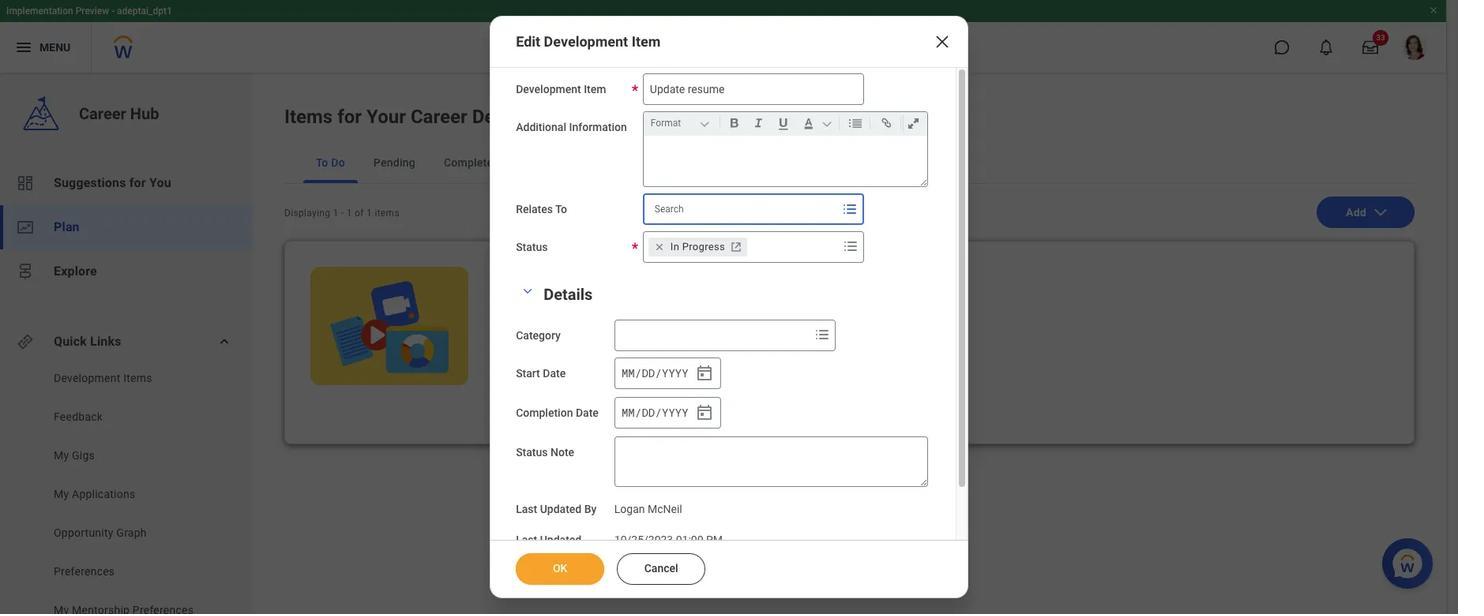 Task type: vqa. For each thing, say whether or not it's contained in the screenshot.
View printable version (PDF) "image"
no



Task type: describe. For each thing, give the bounding box(es) containing it.
inbox large image
[[1363, 39, 1378, 55]]

timeline milestone image
[[16, 262, 35, 281]]

category
[[516, 329, 561, 342]]

for for you
[[129, 175, 146, 190]]

development item
[[516, 83, 606, 96]]

note
[[551, 446, 574, 459]]

development up feedback
[[54, 372, 120, 385]]

last updated by
[[516, 503, 597, 516]]

yyyy for start date
[[662, 365, 688, 380]]

logan
[[614, 503, 645, 516]]

development inside button
[[541, 397, 609, 409]]

mm for start date
[[622, 365, 635, 380]]

start date
[[516, 367, 566, 380]]

displaying 1 - 1 of 1 items
[[284, 208, 400, 219]]

gigs
[[72, 449, 95, 462]]

by
[[676, 336, 687, 347]]

format button
[[648, 115, 716, 132]]

1 horizontal spatial items
[[284, 106, 333, 128]]

applications
[[72, 488, 135, 501]]

mm / dd / yyyy for start date
[[622, 365, 688, 380]]

plan
[[54, 220, 80, 235]]

profile logan mcneil element
[[1393, 30, 1437, 65]]

search image
[[529, 38, 548, 57]]

manage development item
[[497, 397, 635, 409]]

development items
[[54, 372, 152, 385]]

item for edit development item
[[632, 33, 661, 50]]

edit
[[516, 33, 540, 50]]

in
[[670, 241, 679, 253]]

1 horizontal spatial career
[[411, 106, 467, 128]]

graph
[[116, 527, 147, 540]]

x small image
[[652, 239, 667, 255]]

pending button
[[361, 142, 428, 183]]

development up additional
[[516, 83, 581, 96]]

logan mcneil element
[[614, 500, 682, 516]]

items
[[375, 208, 400, 219]]

1 1 from the left
[[333, 208, 339, 219]]

completed button
[[431, 142, 512, 183]]

created by me
[[638, 336, 687, 367]]

bold image
[[723, 114, 745, 133]]

hub
[[130, 104, 159, 123]]

update
[[494, 288, 544, 306]]

x image
[[933, 32, 952, 51]]

relates to
[[516, 203, 567, 216]]

details button
[[544, 285, 593, 304]]

development up the development item
[[544, 33, 628, 50]]

progress
[[682, 241, 725, 253]]

yyyy for completion date
[[662, 405, 688, 420]]

implementation preview -   adeptai_dpt1
[[6, 6, 172, 17]]

completion date group
[[614, 397, 721, 429]]

start
[[516, 367, 540, 380]]

resume
[[548, 288, 601, 306]]

suggestions
[[54, 175, 126, 190]]

items for your career development
[[284, 106, 584, 128]]

completion
[[516, 407, 573, 419]]

last updated element
[[614, 524, 723, 548]]

feedback link
[[52, 409, 215, 425]]

completion date
[[516, 407, 599, 419]]

explore link
[[0, 250, 253, 294]]

list containing suggestions for you
[[0, 161, 253, 294]]

Development Item text field
[[643, 73, 864, 105]]

development down the development item
[[472, 106, 584, 128]]

preferences
[[54, 566, 115, 578]]

maximize image
[[903, 114, 924, 133]]

prompts image for category
[[813, 325, 832, 344]]

mcneil
[[648, 503, 682, 516]]

your
[[367, 106, 406, 128]]

last for last updated
[[516, 534, 537, 546]]

prompts image for relates to
[[840, 200, 859, 219]]

additional information
[[516, 121, 627, 133]]

10/25/2023
[[614, 534, 673, 546]]

manage development item button
[[487, 387, 663, 419]]

edit development item
[[516, 33, 661, 50]]

ok
[[553, 562, 567, 575]]

preferences link
[[52, 564, 215, 580]]

chevron down image
[[518, 286, 537, 297]]

- for adeptai_dpt1
[[111, 6, 115, 17]]

suggestions for you
[[54, 175, 171, 190]]

development items link
[[52, 370, 215, 386]]

Category field
[[615, 321, 809, 350]]

created
[[638, 336, 673, 347]]

preview
[[76, 6, 109, 17]]

ok button
[[516, 554, 604, 585]]

additional
[[516, 121, 566, 133]]

format
[[651, 118, 681, 129]]

date for completion date
[[576, 407, 599, 419]]

explore
[[54, 264, 97, 279]]

Status Note text field
[[614, 437, 928, 487]]

information
[[569, 121, 627, 133]]

plan link
[[0, 205, 253, 250]]

to inside button
[[316, 156, 328, 169]]

my gigs link
[[52, 448, 215, 464]]

my for my applications
[[54, 488, 69, 501]]

last for last updated by
[[516, 503, 537, 516]]



Task type: locate. For each thing, give the bounding box(es) containing it.
career right your
[[411, 106, 467, 128]]

2 my from the top
[[54, 488, 69, 501]]

- left the 'of'
[[341, 208, 344, 219]]

1 vertical spatial mm / dd / yyyy
[[622, 405, 688, 420]]

1 vertical spatial status
[[494, 336, 523, 347]]

mm left arrow right image
[[622, 405, 635, 420]]

status up start
[[494, 336, 523, 347]]

3 1 from the left
[[367, 208, 372, 219]]

0 horizontal spatial 1
[[333, 208, 339, 219]]

relates
[[516, 203, 553, 216]]

last down last updated by
[[516, 534, 537, 546]]

0 horizontal spatial date
[[543, 367, 566, 380]]

ext link image
[[728, 239, 744, 255]]

1 dd from the top
[[642, 365, 655, 380]]

2 last from the top
[[516, 534, 537, 546]]

opportunity
[[54, 527, 113, 540]]

pm
[[706, 534, 723, 546]]

0 horizontal spatial -
[[111, 6, 115, 17]]

mm / dd / yyyy down start date group in the left bottom of the page
[[622, 405, 688, 420]]

0 vertical spatial status
[[516, 241, 548, 254]]

tab list containing to do
[[284, 142, 1415, 184]]

Additional Information text field
[[644, 136, 927, 186]]

yyyy inside start date group
[[662, 365, 688, 380]]

1 vertical spatial items
[[123, 372, 152, 385]]

my for my gigs
[[54, 449, 69, 462]]

by
[[584, 503, 597, 516]]

1 list from the top
[[0, 161, 253, 294]]

0 horizontal spatial to
[[316, 156, 328, 169]]

to inside edit development item dialog
[[555, 203, 567, 216]]

items up 'to do' button
[[284, 106, 333, 128]]

implementation preview -   adeptai_dpt1 banner
[[0, 0, 1446, 73]]

dd inside completion date group
[[642, 405, 655, 420]]

mm inside completion date group
[[622, 405, 635, 420]]

updated
[[540, 503, 582, 516], [540, 534, 582, 546]]

underline image
[[772, 114, 795, 133]]

for left you
[[129, 175, 146, 190]]

0 vertical spatial mm
[[622, 365, 635, 380]]

0 vertical spatial date
[[543, 367, 566, 380]]

opportunity graph
[[54, 527, 147, 540]]

mm / dd / yyyy inside start date group
[[622, 365, 688, 380]]

adeptai_dpt1
[[117, 6, 172, 17]]

details
[[544, 285, 593, 304]]

1 vertical spatial yyyy
[[662, 405, 688, 420]]

0 vertical spatial dd
[[642, 365, 655, 380]]

my applications
[[54, 488, 135, 501]]

0 vertical spatial updated
[[540, 503, 582, 516]]

my left gigs
[[54, 449, 69, 462]]

in progress
[[670, 241, 725, 253]]

1 horizontal spatial to
[[555, 203, 567, 216]]

notifications large image
[[1318, 39, 1334, 55]]

manage
[[497, 397, 538, 409]]

career left hub
[[79, 104, 126, 123]]

01:00
[[676, 534, 703, 546]]

yyyy inside completion date group
[[662, 405, 688, 420]]

updated up ok
[[540, 534, 582, 546]]

dd for start date
[[642, 365, 655, 380]]

item for manage development item
[[611, 397, 635, 409]]

/
[[635, 365, 642, 380], [655, 365, 662, 380], [635, 405, 642, 420], [655, 405, 662, 420]]

items up feedback link at the bottom left of page
[[123, 372, 152, 385]]

date right start
[[543, 367, 566, 380]]

to left do
[[316, 156, 328, 169]]

dd for completion date
[[642, 405, 655, 420]]

0 vertical spatial my
[[54, 449, 69, 462]]

items
[[284, 106, 333, 128], [123, 372, 152, 385]]

1 last from the top
[[516, 503, 537, 516]]

to do button
[[303, 142, 358, 183]]

2 1 from the left
[[347, 208, 352, 219]]

update resume
[[494, 288, 601, 306]]

development
[[544, 33, 628, 50], [516, 83, 581, 96], [472, 106, 584, 128], [54, 372, 120, 385], [541, 397, 609, 409]]

1 horizontal spatial prompts image
[[840, 200, 859, 219]]

-
[[111, 6, 115, 17], [341, 208, 344, 219]]

you
[[149, 175, 171, 190]]

dd inside start date group
[[642, 365, 655, 380]]

date for start date
[[543, 367, 566, 380]]

mm / dd / yyyy up arrow right image
[[622, 365, 688, 380]]

to do
[[316, 156, 345, 169]]

cancel
[[644, 562, 678, 575]]

1 vertical spatial list
[[0, 370, 253, 615]]

2 dd from the top
[[642, 405, 655, 420]]

mm left "me"
[[622, 365, 635, 380]]

dd up arrow right image
[[642, 365, 655, 380]]

to
[[316, 156, 328, 169], [555, 203, 567, 216]]

0 vertical spatial item
[[632, 33, 661, 50]]

calendar image
[[695, 404, 714, 423]]

logan mcneil
[[614, 503, 682, 516]]

1 horizontal spatial 1
[[347, 208, 352, 219]]

1 vertical spatial mm
[[622, 405, 635, 420]]

cancel button
[[617, 554, 706, 585]]

2 yyyy from the top
[[662, 405, 688, 420]]

2 mm from the top
[[622, 405, 635, 420]]

- for 1
[[341, 208, 344, 219]]

bulleted list image
[[845, 114, 866, 133]]

mm / dd / yyyy for completion date
[[622, 405, 688, 420]]

status note
[[516, 446, 574, 459]]

1 yyyy from the top
[[662, 365, 688, 380]]

1 mm from the top
[[622, 365, 635, 380]]

dashboard image
[[16, 174, 35, 193]]

item inside button
[[611, 397, 635, 409]]

mm
[[622, 365, 635, 380], [622, 405, 635, 420]]

do
[[331, 156, 345, 169]]

prompts image
[[841, 237, 860, 256]]

1 vertical spatial item
[[584, 83, 606, 96]]

0 vertical spatial for
[[337, 106, 362, 128]]

career
[[79, 104, 126, 123], [411, 106, 467, 128]]

dd
[[642, 365, 655, 380], [642, 405, 655, 420]]

implementation
[[6, 6, 73, 17]]

0 vertical spatial last
[[516, 503, 537, 516]]

yyyy right arrow right image
[[662, 405, 688, 420]]

updated for last updated by
[[540, 503, 582, 516]]

in progress element
[[670, 240, 725, 254]]

last updated
[[516, 534, 582, 546]]

mm / dd / yyyy
[[622, 365, 688, 380], [622, 405, 688, 420]]

0 horizontal spatial items
[[123, 372, 152, 385]]

opportunity graph link
[[52, 525, 215, 541]]

arrow right image
[[641, 395, 657, 411]]

1 vertical spatial to
[[555, 203, 567, 216]]

2 vertical spatial item
[[611, 397, 635, 409]]

1 vertical spatial updated
[[540, 534, 582, 546]]

0 vertical spatial list
[[0, 161, 253, 294]]

onboarding home image
[[16, 218, 35, 237]]

2 updated from the top
[[540, 534, 582, 546]]

status inside details group
[[516, 446, 548, 459]]

1 mm / dd / yyyy from the top
[[622, 365, 688, 380]]

2 list from the top
[[0, 370, 253, 615]]

0 vertical spatial mm / dd / yyyy
[[622, 365, 688, 380]]

mm inside start date group
[[622, 365, 635, 380]]

italic image
[[748, 114, 769, 133]]

2 mm / dd / yyyy from the top
[[622, 405, 688, 420]]

for for your
[[337, 106, 362, 128]]

0 vertical spatial to
[[316, 156, 328, 169]]

updated left by at the bottom of the page
[[540, 503, 582, 516]]

yyyy left calendar icon
[[662, 365, 688, 380]]

career hub
[[79, 104, 159, 123]]

2 vertical spatial status
[[516, 446, 548, 459]]

for left your
[[337, 106, 362, 128]]

status left the note
[[516, 446, 548, 459]]

0 vertical spatial yyyy
[[662, 365, 688, 380]]

of
[[355, 208, 364, 219]]

edit development item dialog
[[490, 16, 968, 599]]

me
[[638, 354, 654, 367]]

10/25/2023 01:00 pm
[[614, 534, 723, 546]]

my gigs
[[54, 449, 95, 462]]

date right the completion
[[576, 407, 599, 419]]

mm / dd / yyyy inside completion date group
[[622, 405, 688, 420]]

status down the relates
[[516, 241, 548, 254]]

1 vertical spatial date
[[576, 407, 599, 419]]

start date group
[[614, 358, 721, 389]]

2 horizontal spatial 1
[[367, 208, 372, 219]]

development down start date
[[541, 397, 609, 409]]

dd down start date group in the left bottom of the page
[[642, 405, 655, 420]]

list
[[0, 161, 253, 294], [0, 370, 253, 615]]

calendar image
[[695, 364, 714, 383]]

close environment banner image
[[1429, 6, 1438, 15]]

- right preview
[[111, 6, 115, 17]]

1 vertical spatial -
[[341, 208, 344, 219]]

displaying
[[284, 208, 330, 219]]

my applications link
[[52, 487, 215, 502]]

mm for completion date
[[622, 405, 635, 420]]

1 my from the top
[[54, 449, 69, 462]]

yyyy
[[662, 365, 688, 380], [662, 405, 688, 420]]

tab list
[[284, 142, 1415, 184]]

0 vertical spatial prompts image
[[840, 200, 859, 219]]

1 updated from the top
[[540, 503, 582, 516]]

1 vertical spatial dd
[[642, 405, 655, 420]]

0 vertical spatial -
[[111, 6, 115, 17]]

to right the relates
[[555, 203, 567, 216]]

suggestions for you link
[[0, 161, 253, 205]]

for
[[337, 106, 362, 128], [129, 175, 146, 190]]

status
[[516, 241, 548, 254], [494, 336, 523, 347], [516, 446, 548, 459]]

link image
[[876, 114, 897, 133]]

1 vertical spatial prompts image
[[813, 325, 832, 344]]

in progress, press delete to clear value, ctrl + enter opens in new window. option
[[648, 238, 747, 257]]

completed
[[444, 156, 500, 169]]

0 horizontal spatial for
[[129, 175, 146, 190]]

last up last updated
[[516, 503, 537, 516]]

1 horizontal spatial for
[[337, 106, 362, 128]]

1 vertical spatial my
[[54, 488, 69, 501]]

1 vertical spatial for
[[129, 175, 146, 190]]

prompts image
[[840, 200, 859, 219], [813, 325, 832, 344]]

last
[[516, 503, 537, 516], [516, 534, 537, 546]]

list containing development items
[[0, 370, 253, 615]]

pending
[[374, 156, 415, 169]]

1 vertical spatial last
[[516, 534, 537, 546]]

- inside banner
[[111, 6, 115, 17]]

my down my gigs
[[54, 488, 69, 501]]

Relates To field
[[644, 195, 839, 224]]

format group
[[648, 112, 930, 136]]

details group
[[516, 282, 930, 579]]

0 horizontal spatial career
[[79, 104, 126, 123]]

item
[[632, 33, 661, 50], [584, 83, 606, 96], [611, 397, 635, 409]]

updated for last updated
[[540, 534, 582, 546]]

date
[[543, 367, 566, 380], [576, 407, 599, 419]]

1 horizontal spatial date
[[576, 407, 599, 419]]

1 horizontal spatial -
[[341, 208, 344, 219]]

0 vertical spatial items
[[284, 106, 333, 128]]

my
[[54, 449, 69, 462], [54, 488, 69, 501]]

0 horizontal spatial prompts image
[[813, 325, 832, 344]]

feedback
[[54, 411, 103, 423]]



